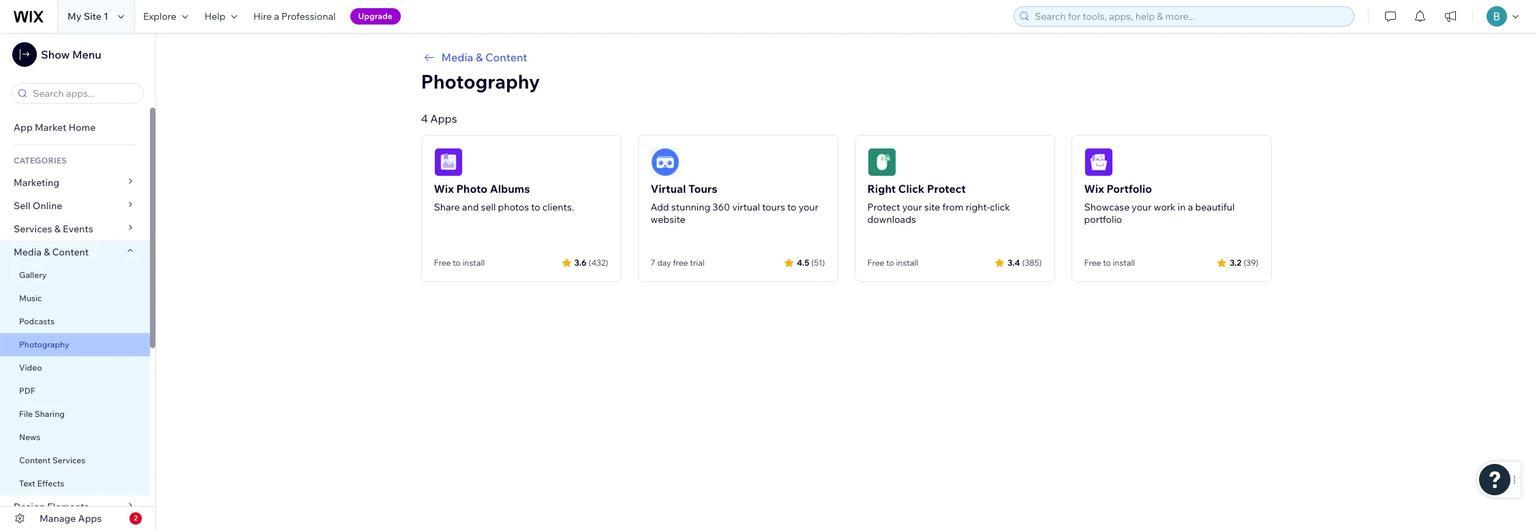 Task type: vqa. For each thing, say whether or not it's contained in the screenshot.
1
yes



Task type: describe. For each thing, give the bounding box(es) containing it.
downloads
[[868, 213, 916, 226]]

click
[[899, 182, 925, 196]]

click
[[990, 201, 1011, 213]]

your inside virtual tours add stunning 360 virtual tours to your website
[[799, 201, 819, 213]]

site
[[84, 10, 102, 23]]

0 vertical spatial media
[[442, 50, 474, 64]]

to for wix portfolio
[[1104, 258, 1111, 268]]

right
[[868, 182, 896, 196]]

to for wix photo albums
[[453, 258, 461, 268]]

manage
[[40, 513, 76, 525]]

Search apps... field
[[29, 84, 139, 103]]

work
[[1154, 201, 1176, 213]]

sell
[[14, 200, 30, 212]]

0 vertical spatial a
[[274, 10, 279, 23]]

professional
[[281, 10, 336, 23]]

from
[[943, 201, 964, 213]]

(51)
[[812, 257, 826, 268]]

effects
[[37, 479, 64, 489]]

video
[[19, 363, 42, 373]]

wix photo albums logo image
[[434, 148, 463, 177]]

your inside wix portfolio showcase your work in a beautiful portfolio
[[1132, 201, 1152, 213]]

3.2
[[1230, 257, 1242, 268]]

media & content inside sidebar element
[[14, 246, 89, 258]]

install for albums
[[463, 258, 485, 268]]

online
[[33, 200, 62, 212]]

(385)
[[1023, 257, 1042, 268]]

website
[[651, 213, 686, 226]]

4
[[421, 112, 428, 125]]

design elements
[[14, 501, 89, 514]]

2
[[134, 514, 138, 523]]

sell online link
[[0, 194, 150, 218]]

and
[[462, 201, 479, 213]]

wix portfolio logo image
[[1085, 148, 1113, 177]]

3.4 (385)
[[1008, 257, 1042, 268]]

tours
[[689, 182, 718, 196]]

free for wix photo albums
[[434, 258, 451, 268]]

show
[[41, 48, 70, 61]]

360
[[713, 201, 730, 213]]

in
[[1178, 201, 1186, 213]]

day
[[658, 258, 671, 268]]

& inside 'link'
[[54, 223, 61, 235]]

3.6
[[575, 257, 587, 268]]

file sharing link
[[0, 403, 150, 426]]

hire
[[254, 10, 272, 23]]

apps for manage apps
[[78, 513, 102, 525]]

3.6 (432)
[[575, 257, 609, 268]]

1 horizontal spatial media & content link
[[421, 49, 1272, 65]]

wix portfolio showcase your work in a beautiful portfolio
[[1085, 182, 1235, 226]]

design
[[14, 501, 45, 514]]

3.2 (39)
[[1230, 257, 1259, 268]]

services & events link
[[0, 218, 150, 241]]

sidebar element
[[0, 33, 156, 531]]

app market home link
[[0, 116, 150, 139]]

music
[[19, 293, 42, 303]]

app
[[14, 121, 33, 134]]

podcasts
[[19, 316, 55, 327]]

pdf link
[[0, 380, 150, 403]]

virtual
[[733, 201, 760, 213]]

wix for wix portfolio
[[1085, 182, 1105, 196]]

install for protect
[[896, 258, 919, 268]]

0 vertical spatial media & content
[[442, 50, 528, 64]]

categories
[[14, 155, 67, 166]]

4.5 (51)
[[797, 257, 826, 268]]

free for right click protect
[[868, 258, 885, 268]]

to for right click protect
[[887, 258, 895, 268]]

photo
[[457, 182, 488, 196]]

photography link
[[0, 333, 150, 357]]

media inside sidebar element
[[14, 246, 42, 258]]

your inside right click protect protect your site from right-click downloads
[[903, 201, 923, 213]]

share
[[434, 201, 460, 213]]

market
[[35, 121, 66, 134]]

events
[[63, 223, 93, 235]]

wix for wix photo albums
[[434, 182, 454, 196]]

7 day free trial
[[651, 258, 705, 268]]

podcasts link
[[0, 310, 150, 333]]

marketing
[[14, 177, 59, 189]]

1
[[104, 10, 108, 23]]

my
[[68, 10, 82, 23]]

right click protect protect your site from right-click downloads
[[868, 182, 1011, 226]]

services & events
[[14, 223, 93, 235]]

photos
[[498, 201, 529, 213]]

free
[[673, 258, 688, 268]]

content services
[[19, 456, 85, 466]]

right click protect logo image
[[868, 148, 896, 177]]

content inside "link"
[[19, 456, 51, 466]]

showcase
[[1085, 201, 1130, 213]]



Task type: locate. For each thing, give the bounding box(es) containing it.
1 horizontal spatial protect
[[927, 182, 966, 196]]

3.4
[[1008, 257, 1021, 268]]

free
[[434, 258, 451, 268], [868, 258, 885, 268], [1085, 258, 1102, 268]]

apps right manage
[[78, 513, 102, 525]]

free for wix portfolio
[[1085, 258, 1102, 268]]

1 vertical spatial content
[[52, 246, 89, 258]]

install down and
[[463, 258, 485, 268]]

wix up showcase
[[1085, 182, 1105, 196]]

1 vertical spatial photography
[[19, 340, 69, 350]]

services down news link
[[52, 456, 85, 466]]

to inside wix photo albums share and sell photos to clients.
[[531, 201, 541, 213]]

sell online
[[14, 200, 62, 212]]

to down the share
[[453, 258, 461, 268]]

wix inside wix photo albums share and sell photos to clients.
[[434, 182, 454, 196]]

2 vertical spatial content
[[19, 456, 51, 466]]

apps
[[431, 112, 457, 125], [78, 513, 102, 525]]

1 free to install from the left
[[434, 258, 485, 268]]

to right photos
[[531, 201, 541, 213]]

1 horizontal spatial media & content
[[442, 50, 528, 64]]

add
[[651, 201, 669, 213]]

media up gallery
[[14, 246, 42, 258]]

0 horizontal spatial free to install
[[434, 258, 485, 268]]

2 your from the left
[[903, 201, 923, 213]]

0 vertical spatial media & content link
[[421, 49, 1272, 65]]

a right hire
[[274, 10, 279, 23]]

(39)
[[1244, 257, 1259, 268]]

protect down right
[[868, 201, 901, 213]]

0 horizontal spatial free
[[434, 258, 451, 268]]

a
[[274, 10, 279, 23], [1188, 201, 1194, 213]]

install for showcase
[[1113, 258, 1136, 268]]

2 install from the left
[[896, 258, 919, 268]]

1 vertical spatial a
[[1188, 201, 1194, 213]]

free to install down portfolio
[[1085, 258, 1136, 268]]

help
[[205, 10, 226, 23]]

free down downloads
[[868, 258, 885, 268]]

1 vertical spatial apps
[[78, 513, 102, 525]]

free to install down downloads
[[868, 258, 919, 268]]

to inside virtual tours add stunning 360 virtual tours to your website
[[788, 201, 797, 213]]

media
[[442, 50, 474, 64], [14, 246, 42, 258]]

pdf
[[19, 386, 35, 396]]

0 vertical spatial content
[[486, 50, 528, 64]]

media & content
[[442, 50, 528, 64], [14, 246, 89, 258]]

1 vertical spatial services
[[52, 456, 85, 466]]

media & content link
[[421, 49, 1272, 65], [0, 241, 150, 264]]

hire a professional link
[[245, 0, 344, 33]]

free down portfolio
[[1085, 258, 1102, 268]]

photography inside photography link
[[19, 340, 69, 350]]

4 apps
[[421, 112, 457, 125]]

2 horizontal spatial your
[[1132, 201, 1152, 213]]

3 install from the left
[[1113, 258, 1136, 268]]

1 horizontal spatial your
[[903, 201, 923, 213]]

2 free from the left
[[868, 258, 885, 268]]

install down downloads
[[896, 258, 919, 268]]

clients.
[[543, 201, 574, 213]]

0 horizontal spatial install
[[463, 258, 485, 268]]

1 horizontal spatial wix
[[1085, 182, 1105, 196]]

2 horizontal spatial free to install
[[1085, 258, 1136, 268]]

your
[[799, 201, 819, 213], [903, 201, 923, 213], [1132, 201, 1152, 213]]

file
[[19, 409, 33, 419]]

0 vertical spatial photography
[[421, 70, 540, 93]]

1 horizontal spatial apps
[[431, 112, 457, 125]]

free to install for portfolio
[[1085, 258, 1136, 268]]

2 horizontal spatial &
[[476, 50, 483, 64]]

0 horizontal spatial photography
[[19, 340, 69, 350]]

2 wix from the left
[[1085, 182, 1105, 196]]

0 vertical spatial &
[[476, 50, 483, 64]]

right-
[[966, 201, 990, 213]]

1 horizontal spatial content
[[52, 246, 89, 258]]

home
[[69, 121, 96, 134]]

apps inside sidebar element
[[78, 513, 102, 525]]

1 your from the left
[[799, 201, 819, 213]]

1 vertical spatial media & content link
[[0, 241, 150, 264]]

1 wix from the left
[[434, 182, 454, 196]]

0 horizontal spatial wix
[[434, 182, 454, 196]]

free to install for click
[[868, 258, 919, 268]]

albums
[[490, 182, 530, 196]]

&
[[476, 50, 483, 64], [54, 223, 61, 235], [44, 246, 50, 258]]

hire a professional
[[254, 10, 336, 23]]

text
[[19, 479, 35, 489]]

1 install from the left
[[463, 258, 485, 268]]

1 vertical spatial &
[[54, 223, 61, 235]]

services down sell online
[[14, 223, 52, 235]]

install down portfolio
[[1113, 258, 1136, 268]]

0 horizontal spatial apps
[[78, 513, 102, 525]]

free to install
[[434, 258, 485, 268], [868, 258, 919, 268], [1085, 258, 1136, 268]]

elements
[[47, 501, 89, 514]]

wix
[[434, 182, 454, 196], [1085, 182, 1105, 196]]

0 vertical spatial services
[[14, 223, 52, 235]]

upgrade button
[[350, 8, 401, 25]]

virtual tours add stunning 360 virtual tours to your website
[[651, 182, 819, 226]]

manage apps
[[40, 513, 102, 525]]

0 horizontal spatial media
[[14, 246, 42, 258]]

beautiful
[[1196, 201, 1235, 213]]

wix inside wix portfolio showcase your work in a beautiful portfolio
[[1085, 182, 1105, 196]]

a inside wix portfolio showcase your work in a beautiful portfolio
[[1188, 201, 1194, 213]]

1 horizontal spatial install
[[896, 258, 919, 268]]

0 vertical spatial apps
[[431, 112, 457, 125]]

0 horizontal spatial protect
[[868, 201, 901, 213]]

free to install for photo
[[434, 258, 485, 268]]

gallery
[[19, 270, 47, 280]]

1 horizontal spatial photography
[[421, 70, 540, 93]]

a right in
[[1188, 201, 1194, 213]]

photography up 4 apps
[[421, 70, 540, 93]]

1 vertical spatial media
[[14, 246, 42, 258]]

1 horizontal spatial &
[[54, 223, 61, 235]]

apps right 4
[[431, 112, 457, 125]]

0 horizontal spatial a
[[274, 10, 279, 23]]

trial
[[690, 258, 705, 268]]

wix up the share
[[434, 182, 454, 196]]

7
[[651, 258, 656, 268]]

content
[[486, 50, 528, 64], [52, 246, 89, 258], [19, 456, 51, 466]]

2 horizontal spatial content
[[486, 50, 528, 64]]

text effects
[[19, 479, 64, 489]]

0 horizontal spatial &
[[44, 246, 50, 258]]

2 vertical spatial &
[[44, 246, 50, 258]]

content services link
[[0, 449, 150, 473]]

help button
[[196, 0, 245, 33]]

services inside "link"
[[52, 456, 85, 466]]

0 horizontal spatial your
[[799, 201, 819, 213]]

free to install down and
[[434, 258, 485, 268]]

explore
[[143, 10, 177, 23]]

file sharing
[[19, 409, 65, 419]]

2 horizontal spatial free
[[1085, 258, 1102, 268]]

2 free to install from the left
[[868, 258, 919, 268]]

upgrade
[[358, 11, 393, 21]]

1 horizontal spatial media
[[442, 50, 474, 64]]

to right tours
[[788, 201, 797, 213]]

1 horizontal spatial free
[[868, 258, 885, 268]]

virtual tours logo image
[[651, 148, 680, 177]]

1 vertical spatial media & content
[[14, 246, 89, 258]]

portfolio
[[1085, 213, 1123, 226]]

to down downloads
[[887, 258, 895, 268]]

protect up from
[[927, 182, 966, 196]]

virtual
[[651, 182, 686, 196]]

news
[[19, 432, 41, 443]]

marketing link
[[0, 171, 150, 194]]

services inside 'link'
[[14, 223, 52, 235]]

3 your from the left
[[1132, 201, 1152, 213]]

text effects link
[[0, 473, 150, 496]]

design elements link
[[0, 496, 150, 519]]

1 free from the left
[[434, 258, 451, 268]]

1 horizontal spatial free to install
[[868, 258, 919, 268]]

1 vertical spatial protect
[[868, 201, 901, 213]]

3 free to install from the left
[[1085, 258, 1136, 268]]

0 horizontal spatial content
[[19, 456, 51, 466]]

app market home
[[14, 121, 96, 134]]

Search for tools, apps, help & more... field
[[1031, 7, 1350, 26]]

tours
[[763, 201, 786, 213]]

my site 1
[[68, 10, 108, 23]]

music link
[[0, 287, 150, 310]]

0 vertical spatial protect
[[927, 182, 966, 196]]

your down 'click'
[[903, 201, 923, 213]]

sharing
[[35, 409, 65, 419]]

news link
[[0, 426, 150, 449]]

menu
[[72, 48, 101, 61]]

portfolio
[[1107, 182, 1153, 196]]

(432)
[[589, 257, 609, 268]]

to down portfolio
[[1104, 258, 1111, 268]]

4.5
[[797, 257, 810, 268]]

3 free from the left
[[1085, 258, 1102, 268]]

wix photo albums share and sell photos to clients.
[[434, 182, 574, 213]]

protect
[[927, 182, 966, 196], [868, 201, 901, 213]]

stunning
[[672, 201, 711, 213]]

media up 4 apps
[[442, 50, 474, 64]]

free down the share
[[434, 258, 451, 268]]

gallery link
[[0, 264, 150, 287]]

apps for 4 apps
[[431, 112, 457, 125]]

photography down podcasts
[[19, 340, 69, 350]]

2 horizontal spatial install
[[1113, 258, 1136, 268]]

1 horizontal spatial a
[[1188, 201, 1194, 213]]

your right tours
[[799, 201, 819, 213]]

0 horizontal spatial media & content
[[14, 246, 89, 258]]

video link
[[0, 357, 150, 380]]

show menu
[[41, 48, 101, 61]]

0 horizontal spatial media & content link
[[0, 241, 150, 264]]

your down portfolio
[[1132, 201, 1152, 213]]



